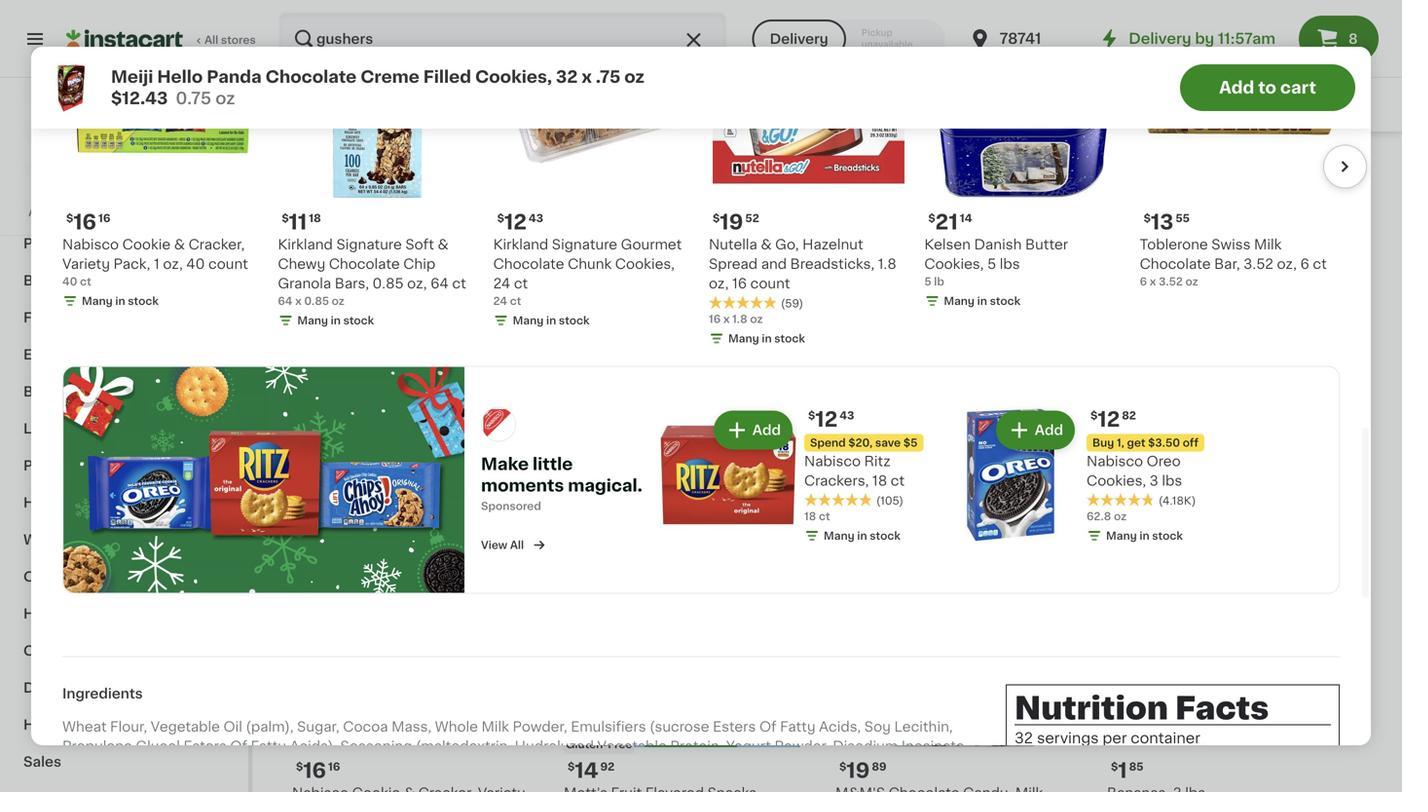 Task type: locate. For each thing, give the bounding box(es) containing it.
delivery inside delivery button
[[770, 32, 829, 46]]

1 signature from the left
[[337, 238, 402, 252]]

0 vertical spatial 24
[[494, 277, 511, 291]]

count left chewy
[[208, 257, 248, 271]]

delivery up recommended searches element
[[770, 32, 829, 46]]

0 horizontal spatial 40
[[62, 276, 77, 287]]

goods for home goods
[[69, 718, 116, 732]]

1 vertical spatial panda
[[639, 370, 682, 383]]

free down bars,
[[336, 322, 361, 333]]

1 horizontal spatial 19
[[847, 760, 870, 781]]

1 vertical spatial fatty
[[251, 740, 286, 753]]

cookies, inside 12 meiji hello panda chocolate creme filled cookies, 32 x .75 oz
[[604, 389, 664, 403]]

1 vertical spatial filled
[[564, 389, 601, 403]]

meiji up little
[[564, 370, 596, 383]]

1 vertical spatial meiji
[[564, 370, 596, 383]]

1 vertical spatial 6
[[1141, 276, 1148, 287]]

sales
[[23, 755, 61, 769]]

16 inside nutella & go, hazelnut spread and breadsticks, 1.8 oz, 16 count
[[733, 277, 747, 291]]

19 inside product group
[[847, 760, 870, 781]]

.75
[[596, 69, 621, 85], [699, 389, 719, 403]]

1 vertical spatial powder,
[[775, 740, 830, 753]]

1 horizontal spatial of
[[760, 720, 777, 734]]

kirkland inside kirkland signature soft & chewy chocolate chip granola bars, 0.85 oz, 64 ct 64 x 0.85 oz
[[278, 238, 333, 252]]

1.8
[[878, 257, 897, 271], [733, 314, 748, 325]]

0 vertical spatial 19
[[720, 212, 744, 233]]

14 left 92
[[575, 760, 599, 781]]

vegetable up glycol
[[151, 720, 220, 734]]

13
[[1152, 212, 1174, 233]]

1 vertical spatial 5
[[925, 276, 932, 287]]

1 horizontal spatial 40
[[186, 257, 205, 271]]

1 vertical spatial costco
[[53, 207, 94, 218]]

$ 11 18
[[282, 212, 321, 233]]

ritz
[[865, 455, 891, 468]]

0 horizontal spatial 1.8
[[733, 314, 748, 325]]

1 horizontal spatial 1.8
[[878, 257, 897, 271]]

to left cart
[[1259, 79, 1277, 96]]

membership
[[96, 207, 166, 218]]

62.8 oz
[[1087, 511, 1127, 522]]

x inside 12 meiji hello panda chocolate creme filled cookies, 32 x .75 oz
[[688, 389, 696, 403]]

0 vertical spatial .75
[[596, 69, 621, 85]]

ingredients
[[62, 687, 143, 701]]

snacks & candy link
[[12, 188, 237, 225]]

1 horizontal spatial 0.85
[[373, 277, 404, 291]]

0 horizontal spatial many in stock button
[[292, 0, 549, 29]]

1 vertical spatial 60
[[836, 426, 851, 437]]

$ 13 55
[[1144, 212, 1191, 233]]

& inside nutella & go, hazelnut spread and breadsticks, 1.8 oz, 16 count
[[761, 238, 772, 252]]

43 for spend $20, save $5
[[840, 410, 855, 421]]

count inside nutella & go, hazelnut spread and breadsticks, 1.8 oz, 16 count
[[751, 277, 791, 291]]

snacks
[[23, 200, 74, 213]]

$ inside $ 21 14
[[929, 213, 936, 224]]

variety
[[62, 257, 110, 271]]

1 vertical spatial $ 12 43
[[809, 409, 855, 430]]

lecithin,
[[895, 720, 953, 734]]

cracker, inside 16 pepperidge farm goldfish cheddar cracker, 45 x 1 oz
[[1108, 389, 1164, 403]]

& down beverages on the left bottom of page
[[90, 644, 101, 658]]

& inside beer & cider link
[[60, 385, 71, 398]]

costco up seafood
[[99, 145, 150, 159]]

14 inside $ 21 14
[[960, 213, 973, 224]]

3 many in stock button from the left
[[836, 0, 1092, 29]]

& right beer
[[60, 385, 71, 398]]

meiji up $12.43
[[111, 69, 153, 85]]

1 horizontal spatial signature
[[552, 238, 618, 252]]

43 down original,
[[840, 410, 855, 421]]

0 vertical spatial count
[[208, 257, 248, 271]]

19 inside item carousel region
[[720, 212, 744, 233]]

1.8 down "spread"
[[733, 314, 748, 325]]

kelsen danish butter cookies, 5 lbs 5 lb
[[925, 238, 1069, 287]]

lbs right the 3
[[1163, 474, 1183, 488]]

0 vertical spatial 90
[[445, 389, 464, 403]]

milk
[[1255, 238, 1282, 252], [482, 720, 509, 734]]

0 vertical spatial 6
[[1301, 257, 1310, 271]]

0 horizontal spatial 43
[[529, 213, 544, 224]]

0 vertical spatial goods
[[68, 459, 115, 473]]

1 horizontal spatial save
[[876, 438, 901, 448]]

free down emulsifiers
[[608, 739, 633, 750]]

leavening
[[214, 759, 284, 773]]

12 down 'kirkland signature gourmet chocolate chunk cookies, 24 ct 24 ct' in the top of the page
[[575, 344, 597, 364]]

nabisco
[[62, 238, 119, 252], [805, 455, 861, 468], [1087, 455, 1144, 468]]

5 left lb
[[925, 276, 932, 287]]

18 down ritz
[[873, 474, 888, 488]]

bicarbonate,
[[425, 759, 512, 773]]

1 horizontal spatial extract,
[[831, 759, 884, 773]]

chocolate down the sponsored badge image
[[266, 69, 357, 85]]

and right baking
[[1141, 98, 1167, 112]]

add
[[1220, 79, 1255, 96], [1320, 94, 1348, 108], [28, 207, 51, 218], [753, 423, 781, 437], [1035, 423, 1064, 437], [504, 511, 533, 524], [776, 511, 805, 524], [1048, 511, 1077, 524], [1320, 511, 1348, 524]]

signature for 11
[[337, 238, 402, 252]]

1,
[[1117, 438, 1125, 448]]

1 horizontal spatial count
[[751, 277, 791, 291]]

0 horizontal spatial all
[[205, 35, 218, 45]]

64 down 'chip'
[[431, 277, 449, 291]]

milk right swiss
[[1255, 238, 1282, 252]]

32 inside meiji hello panda chocolate creme filled cookies, 32 x .75 oz $12.43 0.75 oz
[[556, 69, 578, 85]]

esters down oil
[[184, 740, 227, 753]]

0 vertical spatial gluten-free
[[294, 322, 361, 333]]

oz, inside nabisco cookie & cracker, variety pack, 1 oz, 40 count 40 ct
[[163, 257, 183, 271]]

$20,
[[849, 438, 873, 448]]

1 horizontal spatial meiji
[[564, 370, 596, 383]]

(maltodextrin,
[[416, 740, 512, 753]]

hydrolyzed
[[515, 740, 594, 753]]

0 horizontal spatial $ 12 43
[[498, 212, 544, 233]]

& for meat & seafood
[[63, 163, 74, 176]]

90
[[445, 389, 464, 403], [292, 426, 307, 437]]

facts
[[1176, 693, 1270, 724]]

85
[[1130, 761, 1144, 772]]

milk inside 'wheat flour, vegetable oil (palm), sugar, cocoa mass, whole milk powder, emulsifiers (sucrose esters of fatty acids, soy lecithin, propylene glycol esters of fatty acids), seasoning (maltodextrin, hydrolyzed vegetable protein, yogurt powder, disodium inosinate, disodium guanylate), leavening agents (ammonium bicarbonate, sodium bicarbonate), salt, malt extract, yeast extract, enzymes (papain, alpha-amylase), caramel color, natural and artificial flavors.'
[[482, 720, 509, 734]]

43 inside item carousel region
[[529, 213, 544, 224]]

home goods link
[[12, 706, 237, 743]]

$ 12 43 for spend $20, save $5
[[809, 409, 855, 430]]

pepperidge
[[1108, 370, 1188, 383]]

signature up chunk
[[552, 238, 618, 252]]

& right meat
[[63, 163, 74, 176]]

0.85 down granola
[[304, 296, 329, 307]]

chocolate up bars,
[[329, 257, 400, 271]]

breadsticks,
[[791, 257, 875, 271]]

delivery inside delivery by 11:57am link
[[1129, 32, 1192, 46]]

crackers,
[[805, 474, 869, 488]]

1 vertical spatial save
[[876, 438, 901, 448]]

lbs down danish at the top right of the page
[[1000, 257, 1021, 271]]

1 horizontal spatial 6
[[1301, 257, 1310, 271]]

18 inside $ 11 18
[[309, 213, 321, 224]]

5 down danish at the top right of the page
[[988, 257, 997, 271]]

$ inside "$ 1 85"
[[1112, 761, 1119, 772]]

1 horizontal spatial to
[[1259, 79, 1277, 96]]

0 horizontal spatial panda
[[207, 69, 262, 85]]

45 up 1,
[[1108, 426, 1122, 437]]

1 inside 16 pepperidge farm goldfish cheddar cracker, 45 x 1 oz
[[1200, 389, 1206, 403]]

sugar,
[[297, 720, 340, 734]]

0 vertical spatial 0.78
[[896, 389, 925, 403]]

save up nabisco cookie & cracker, variety pack, 1 oz, 40 count 40 ct
[[183, 207, 208, 218]]

to up cookie
[[169, 207, 180, 218]]

1 horizontal spatial 0.78
[[896, 389, 925, 403]]

filled inside 12 meiji hello panda chocolate creme filled cookies, 32 x .75 oz
[[564, 389, 601, 403]]

filled inside meiji hello panda chocolate creme filled cookies, 32 x .75 oz $12.43 0.75 oz
[[424, 69, 472, 85]]

nabisco inside nabisco oreo cookies, 3 lbs
[[1087, 455, 1144, 468]]

goods inside 'link'
[[69, 718, 116, 732]]

oz, down cookie
[[163, 257, 183, 271]]

1 vertical spatial 64
[[278, 296, 293, 307]]

90 down assorted
[[292, 426, 307, 437]]

of down oil
[[230, 740, 247, 753]]

40 right pack,
[[186, 257, 205, 271]]

None search field
[[279, 12, 727, 66]]

& inside deli & dairy link
[[54, 681, 66, 695]]

0 vertical spatial powder,
[[513, 720, 568, 734]]

0 horizontal spatial fatty
[[251, 740, 286, 753]]

0 horizontal spatial disodium
[[62, 759, 128, 773]]

60 up spend at the bottom
[[836, 426, 851, 437]]

nutella
[[709, 238, 758, 252]]

&
[[63, 163, 74, 176], [78, 200, 89, 213], [174, 238, 185, 252], [761, 238, 772, 252], [438, 238, 449, 252], [60, 385, 71, 398], [73, 496, 85, 510], [90, 644, 101, 658], [54, 681, 66, 695]]

$ 12 43 up 'kirkland signature gourmet chocolate chunk cookies, 24 ct 24 ct' in the top of the page
[[498, 212, 544, 233]]

emulsifiers
[[571, 720, 646, 734]]

2 horizontal spatial many in stock button
[[836, 0, 1092, 29]]

add inside add costco membership to save link
[[28, 207, 51, 218]]

spread
[[709, 257, 758, 271]]

1 extract, from the left
[[734, 759, 787, 773]]

servings
[[1038, 731, 1100, 745]]

& left candy
[[78, 200, 89, 213]]

snacks,
[[436, 370, 489, 383]]

meiji inside meiji hello panda chocolate creme filled cookies, 32 x .75 oz $12.43 0.75 oz
[[111, 69, 153, 85]]

chocolate inside meiji hello panda chocolate creme filled cookies, 32 x .75 oz $12.43 0.75 oz
[[266, 69, 357, 85]]

add costco membership to save link
[[28, 205, 220, 220]]

1 vertical spatial creme
[[759, 370, 805, 383]]

1 vertical spatial all
[[510, 540, 524, 551]]

1 horizontal spatial fatty
[[781, 720, 816, 734]]

78741 button
[[969, 12, 1086, 66]]

$ inside $ 19 52
[[713, 213, 720, 224]]

0 horizontal spatial creme
[[361, 69, 420, 85]]

12 up 'kirkland signature gourmet chocolate chunk cookies, 24 ct 24 ct' in the top of the page
[[505, 212, 527, 233]]

goldfish
[[1229, 370, 1287, 383]]

1 vertical spatial count
[[751, 277, 791, 291]]

& for beer & cider
[[60, 385, 71, 398]]

and inside recommended searches element
[[1141, 98, 1167, 112]]

signature inside 'kirkland signature gourmet chocolate chunk cookies, 24 ct 24 ct'
[[552, 238, 618, 252]]

cracker, up 82
[[1108, 389, 1164, 403]]

1 vertical spatial 40
[[62, 276, 77, 287]]

salt,
[[667, 759, 697, 773]]

& right deli
[[54, 681, 66, 695]]

0 horizontal spatial milk
[[482, 720, 509, 734]]

0 horizontal spatial signature
[[337, 238, 402, 252]]

wine
[[23, 533, 59, 547]]

costco down meat & seafood
[[53, 207, 94, 218]]

danish
[[975, 238, 1022, 252]]

gluten-free down emulsifiers
[[566, 739, 633, 750]]

nabisco inside nabisco ritz crackers, 18 ct
[[805, 455, 861, 468]]

1 horizontal spatial creme
[[759, 370, 805, 383]]

2 signature from the left
[[552, 238, 618, 252]]

bar,
[[1215, 257, 1241, 271]]

nabisco for $ 12 82
[[1087, 455, 1144, 468]]

0 vertical spatial creme
[[361, 69, 420, 85]]

0 vertical spatial costco
[[99, 145, 150, 159]]

chocolate inside 'toblerone swiss milk chocolate bar, 3.52 oz, 6 ct 6 x 3.52 oz'
[[1141, 257, 1212, 271]]

(palm),
[[246, 720, 294, 734]]

signature up bars,
[[337, 238, 402, 252]]

1 down farm
[[1200, 389, 1206, 403]]

1 vertical spatial hello
[[600, 370, 635, 383]]

goods for other goods
[[68, 570, 114, 584]]

chocolate down 16 x 1.8 oz
[[685, 370, 756, 383]]

product group containing 1
[[1108, 494, 1364, 792]]

& inside the snacks & candy link
[[78, 200, 89, 213]]

60 down krispies
[[952, 389, 971, 403]]

nabisco cookie & cracker, variety pack, 1 oz, 40 count 40 ct
[[62, 238, 248, 287]]

2 horizontal spatial nabisco
[[1087, 455, 1144, 468]]

2 horizontal spatial 14
[[960, 213, 973, 224]]

signature inside kirkland signature soft & chewy chocolate chip granola bars, 0.85 oz, 64 ct 64 x 0.85 oz
[[337, 238, 402, 252]]

gluten- up '$ 14 92'
[[566, 739, 608, 750]]

chocolate inside 'kirkland signature gourmet chocolate chunk cookies, 24 ct 24 ct'
[[494, 257, 565, 271]]

gluten-free
[[294, 322, 361, 333], [566, 739, 633, 750]]

count up "(59)"
[[751, 277, 791, 291]]

other goods link
[[12, 558, 237, 595]]

bicarbonate),
[[571, 759, 663, 773]]

0.85 right bars,
[[373, 277, 404, 291]]

(2.14k)
[[364, 411, 401, 421]]

0 horizontal spatial extract,
[[734, 759, 787, 773]]

delivery left by
[[1129, 32, 1192, 46]]

and down the go,
[[762, 257, 787, 271]]

& left the go,
[[761, 238, 772, 252]]

powder, up yeast
[[775, 740, 830, 753]]

hello inside 12 meiji hello panda chocolate creme filled cookies, 32 x .75 oz
[[600, 370, 635, 383]]

moments
[[481, 477, 564, 494]]

fruit,
[[358, 389, 393, 403]]

0 horizontal spatial .75
[[596, 69, 621, 85]]

1 left 85
[[1119, 760, 1128, 781]]

oz, right bar,
[[1278, 257, 1298, 271]]

and inside nutella & go, hazelnut spread and breadsticks, 1.8 oz, 16 count
[[762, 257, 787, 271]]

fatty down '(palm),'
[[251, 740, 286, 753]]

& right cookie
[[174, 238, 185, 252]]

disodium down propylene
[[62, 759, 128, 773]]

of
[[760, 720, 777, 734], [230, 740, 247, 753]]

powder, up hydrolyzed
[[513, 720, 568, 734]]

0 horizontal spatial 3.52
[[1159, 276, 1184, 287]]

add to cart
[[1220, 79, 1317, 96]]

nabisco up the variety
[[62, 238, 119, 252]]

kirkland for 11
[[278, 238, 333, 252]]

1 vertical spatial 32
[[667, 389, 684, 403]]

& right soft
[[438, 238, 449, 252]]

vegetable
[[151, 720, 220, 734], [598, 740, 667, 753]]

1 horizontal spatial filled
[[564, 389, 601, 403]]

19 for $ 19 52
[[720, 212, 744, 233]]

0 vertical spatial all
[[205, 35, 218, 45]]

milk up '(maltodextrin,'
[[482, 720, 509, 734]]

x
[[582, 69, 592, 85], [1150, 276, 1157, 287], [295, 296, 302, 307], [724, 314, 730, 325], [688, 389, 696, 403], [1189, 389, 1197, 403], [853, 426, 860, 437], [1125, 426, 1131, 437]]

11
[[289, 212, 307, 233]]

1.8 right the breadsticks,
[[878, 257, 897, 271]]

$ 21 14
[[929, 212, 973, 233]]

creme
[[361, 69, 420, 85], [759, 370, 805, 383]]

0 horizontal spatial 5
[[925, 276, 932, 287]]

& inside meat & seafood link
[[63, 163, 74, 176]]

0 horizontal spatial hello
[[157, 69, 203, 85]]

0 vertical spatial filled
[[424, 69, 472, 85]]

floral link
[[12, 299, 237, 336]]

all left stores
[[205, 35, 218, 45]]

gluten-free down granola
[[294, 322, 361, 333]]

x inside meiji hello panda chocolate creme filled cookies, 32 x .75 oz $12.43 0.75 oz
[[582, 69, 592, 85]]

0 horizontal spatial nabisco
[[62, 238, 119, 252]]

meat & seafood
[[23, 163, 136, 176]]

0 horizontal spatial gluten-free
[[294, 322, 361, 333]]

other goods
[[23, 570, 114, 584]]

6 down the toblerone
[[1141, 276, 1148, 287]]

service type group
[[753, 19, 946, 58]]

save
[[183, 207, 208, 218], [876, 438, 901, 448]]

0 horizontal spatial and
[[762, 257, 787, 271]]

health & personal care link
[[12, 484, 237, 521]]

all right the view in the left of the page
[[510, 540, 524, 551]]

$ 12 43 up spend at the bottom
[[809, 409, 855, 430]]

oz, down "spread"
[[709, 277, 729, 291]]

14 up mott's
[[303, 344, 327, 364]]

0 vertical spatial and
[[1141, 98, 1167, 112]]

electronics
[[23, 348, 103, 361]]

filled
[[424, 69, 472, 85], [564, 389, 601, 403]]

1 down cookie
[[154, 257, 160, 271]]

disodium
[[833, 740, 899, 753], [62, 759, 128, 773]]

home
[[23, 718, 66, 732]]

vegetable up bicarbonate),
[[598, 740, 667, 753]]

0 horizontal spatial 14
[[303, 344, 327, 364]]

64 down granola
[[278, 296, 293, 307]]

& for cleaning & laundry
[[90, 644, 101, 658]]

oz, inside 'toblerone swiss milk chocolate bar, 3.52 oz, 6 ct 6 x 3.52 oz'
[[1278, 257, 1298, 271]]

health
[[23, 496, 70, 510]]

0 horizontal spatial cracker,
[[189, 238, 245, 252]]

1 horizontal spatial lbs
[[1163, 474, 1183, 488]]

& right health
[[73, 496, 85, 510]]

45 down pepperidge
[[1167, 389, 1186, 403]]

14 right 21
[[960, 213, 973, 224]]

nabisco down spend at the bottom
[[805, 455, 861, 468]]

all stores link
[[66, 12, 257, 66]]

43
[[529, 213, 544, 224], [840, 410, 855, 421]]

1 vertical spatial 45
[[1108, 426, 1122, 437]]

16
[[73, 212, 96, 233], [98, 213, 110, 224], [733, 277, 747, 291], [709, 314, 721, 325], [847, 344, 870, 364], [1119, 344, 1142, 364], [303, 760, 326, 781], [328, 761, 340, 772]]

soft
[[406, 238, 434, 252]]

6 right bar,
[[1301, 257, 1310, 271]]

oz, down 'chip'
[[407, 277, 427, 291]]

1 horizontal spatial gluten-free
[[566, 739, 633, 750]]

cider
[[74, 385, 113, 398]]

cracker, inside nabisco cookie & cracker, variety pack, 1 oz, 40 count 40 ct
[[189, 238, 245, 252]]

40 down the variety
[[62, 276, 77, 287]]

1 vertical spatial 0.85
[[304, 296, 329, 307]]

nabisco holiday image
[[63, 367, 465, 593]]

3.52
[[1244, 257, 1274, 271], [1159, 276, 1184, 287]]

0 vertical spatial milk
[[1255, 238, 1282, 252]]

& for snacks & candy
[[78, 200, 89, 213]]

baking and cooking
[[1090, 98, 1227, 112]]

make little moments magical. spo nsored
[[481, 456, 643, 512]]

cookies, inside 'kirkland signature gourmet chocolate chunk cookies, 24 ct 24 ct'
[[616, 257, 675, 271]]

0.78 up spend $20, save $5 in the bottom of the page
[[862, 426, 886, 437]]

liquor link
[[12, 410, 237, 447]]

kirkland inside 'kirkland signature gourmet chocolate chunk cookies, 24 ct 24 ct'
[[494, 238, 549, 252]]

0 vertical spatial 5
[[988, 257, 997, 271]]

product group containing many in stock
[[292, 0, 549, 46]]

of up yogurt in the bottom of the page
[[760, 720, 777, 734]]

1 horizontal spatial 5
[[988, 257, 997, 271]]

granola
[[278, 277, 331, 291]]

chocolate inside 12 meiji hello panda chocolate creme filled cookies, 32 x .75 oz
[[685, 370, 756, 383]]

goods up beverages on the left bottom of page
[[68, 570, 114, 584]]

0 vertical spatial lbs
[[1000, 257, 1021, 271]]

signature for 12
[[552, 238, 618, 252]]

1 kirkland from the left
[[278, 238, 333, 252]]

19 left 52
[[720, 212, 744, 233]]

1 vertical spatial 43
[[840, 410, 855, 421]]

18 down crackers,
[[805, 511, 817, 522]]

krispies
[[936, 370, 991, 383]]

ct inside kirkland signature soft & chewy chocolate chip granola bars, 0.85 oz, 64 ct 64 x 0.85 oz
[[452, 277, 466, 291]]

& inside health & personal care link
[[73, 496, 85, 510]]

45
[[1167, 389, 1186, 403], [1108, 426, 1122, 437]]

1 horizontal spatial 45
[[1167, 389, 1186, 403]]

oz, right 0.8
[[422, 389, 442, 403]]

delivery for delivery by 11:57am
[[1129, 32, 1192, 46]]

3.52 right bar,
[[1244, 257, 1274, 271]]

2 kirkland from the left
[[494, 238, 549, 252]]

0 horizontal spatial 60
[[836, 426, 851, 437]]

43 up 'kirkland signature gourmet chocolate chunk cookies, 24 ct 24 ct' in the top of the page
[[529, 213, 544, 224]]

cookies, inside nabisco oreo cookies, 3 lbs
[[1087, 474, 1147, 488]]

19 left 89 at right bottom
[[847, 760, 870, 781]]

goods up health & personal care
[[68, 459, 115, 473]]

household link
[[12, 77, 237, 114]]

hazelnut
[[803, 238, 864, 252]]

0 vertical spatial 18
[[309, 213, 321, 224]]

52
[[746, 213, 760, 224]]

$12.43
[[111, 90, 168, 107]]

buy
[[1093, 438, 1115, 448]]

0 vertical spatial save
[[183, 207, 208, 218]]

product group
[[292, 0, 549, 46], [292, 77, 549, 463], [1108, 77, 1364, 463], [292, 494, 549, 792], [564, 494, 820, 792], [836, 494, 1092, 792], [1108, 494, 1364, 792]]

extract, down acids,
[[831, 759, 884, 773]]

0 vertical spatial $ 16 16
[[66, 212, 110, 233]]

chocolate left chunk
[[494, 257, 565, 271]]

extract, down yogurt in the bottom of the page
[[734, 759, 787, 773]]

costco logo image
[[106, 101, 143, 138]]

save up ritz
[[876, 438, 901, 448]]

45 inside 16 pepperidge farm goldfish cheddar cracker, 45 x 1 oz
[[1167, 389, 1186, 403]]

artificial
[[424, 779, 480, 792]]

make
[[481, 456, 529, 473]]

disodium down 'soy'
[[833, 740, 899, 753]]



Task type: vqa. For each thing, say whether or not it's contained in the screenshot.


Task type: describe. For each thing, give the bounding box(es) containing it.
beer & cider link
[[12, 373, 237, 410]]

add to cart button
[[1181, 64, 1356, 111]]

16 inside 16 pepperidge farm goldfish cheddar cracker, 45 x 1 oz
[[1119, 344, 1142, 364]]

14 mott's fruit flavored snacks, assorted fruit, 0.8 oz, 90 ct
[[292, 344, 489, 403]]

nutrition facts
[[1015, 693, 1270, 724]]

toblerone swiss milk chocolate bar, 3.52 oz, 6 ct 6 x 3.52 oz
[[1141, 238, 1328, 287]]

1 horizontal spatial all
[[510, 540, 524, 551]]

enzymes
[[887, 759, 950, 773]]

beer
[[23, 385, 56, 398]]

chocolate for kirkland
[[494, 257, 565, 271]]

32 inside 12 meiji hello panda chocolate creme filled cookies, 32 x .75 oz
[[667, 389, 684, 403]]

stores
[[221, 35, 256, 45]]

x inside kirkland signature soft & chewy chocolate chip granola bars, 0.85 oz, 64 ct 64 x 0.85 oz
[[295, 296, 302, 307]]

wine link
[[12, 521, 237, 558]]

paper goods link
[[12, 447, 237, 484]]

0 horizontal spatial to
[[169, 207, 180, 218]]

2 vertical spatial 14
[[575, 760, 599, 781]]

view all
[[481, 540, 524, 551]]

$ inside $ 11 18
[[282, 213, 289, 224]]

0 vertical spatial disodium
[[833, 740, 899, 753]]

oz inside 'toblerone swiss milk chocolate bar, 3.52 oz, 6 ct 6 x 3.52 oz'
[[1186, 276, 1199, 287]]

1 vertical spatial 0.78
[[862, 426, 886, 437]]

$ 19 89
[[840, 760, 887, 781]]

ct inside 16 kellogg's rice krispies treats, original, 0.78 oz, 60 ct
[[974, 389, 988, 403]]

all inside all stores link
[[205, 35, 218, 45]]

nabisco inside nabisco cookie & cracker, variety pack, 1 oz, 40 count 40 ct
[[62, 238, 119, 252]]

1 up get
[[1134, 426, 1139, 437]]

baking
[[1090, 98, 1137, 112]]

chocolate for meiji
[[266, 69, 357, 85]]

add inside add to cart button
[[1220, 79, 1255, 96]]

stock inside product group
[[358, 12, 389, 22]]

hard beverages
[[23, 607, 136, 621]]

product group containing 19
[[836, 494, 1092, 792]]

1 vertical spatial gluten-
[[566, 739, 608, 750]]

0 vertical spatial fatty
[[781, 720, 816, 734]]

1.8 inside nutella & go, hazelnut spread and breadsticks, 1.8 oz, 16 count
[[878, 257, 897, 271]]

1 horizontal spatial vegetable
[[598, 740, 667, 753]]

whole
[[435, 720, 478, 734]]

& for health & personal care
[[73, 496, 85, 510]]

2 24 from the top
[[494, 296, 508, 307]]

buy 1, get $3.50 off
[[1093, 438, 1199, 448]]

canned goods link
[[1260, 85, 1399, 124]]

43 for kirkland signature gourmet chocolate chunk cookies, 24 ct
[[529, 213, 544, 224]]

0 horizontal spatial gluten-
[[294, 322, 336, 333]]

0 vertical spatial 0.85
[[373, 277, 404, 291]]

cleaning & laundry link
[[12, 632, 237, 669]]

ct inside 'toblerone swiss milk chocolate bar, 3.52 oz, 6 ct 6 x 3.52 oz'
[[1314, 257, 1328, 271]]

1 many in stock button from the left
[[292, 0, 549, 29]]

lbs inside kelsen danish butter cookies, 5 lbs 5 lb
[[1000, 257, 1021, 271]]

0.78 inside 16 kellogg's rice krispies treats, original, 0.78 oz, 60 ct
[[896, 389, 925, 403]]

1 vertical spatial gluten-free
[[566, 739, 633, 750]]

ct inside nabisco ritz crackers, 18 ct
[[891, 474, 905, 488]]

$ inside $ 13 55
[[1144, 213, 1152, 224]]

12 left 82
[[1098, 409, 1121, 430]]

and
[[393, 779, 420, 792]]

.75 inside meiji hello panda chocolate creme filled cookies, 32 x .75 oz $12.43 0.75 oz
[[596, 69, 621, 85]]

cookies, inside meiji hello panda chocolate creme filled cookies, 32 x .75 oz $12.43 0.75 oz
[[475, 69, 552, 85]]

90 inside the 14 mott's fruit flavored snacks, assorted fruit, 0.8 oz, 90 ct
[[445, 389, 464, 403]]

$ inside '$ 14 92'
[[568, 761, 575, 772]]

1 horizontal spatial 18
[[805, 511, 817, 522]]

0 horizontal spatial 90
[[292, 426, 307, 437]]

view
[[481, 540, 508, 551]]

1 vertical spatial free
[[608, 739, 633, 750]]

& inside nabisco cookie & cracker, variety pack, 1 oz, 40 count 40 ct
[[174, 238, 185, 252]]

0 horizontal spatial 6
[[1141, 276, 1148, 287]]

60 inside 16 kellogg's rice krispies treats, original, 0.78 oz, 60 ct
[[952, 389, 971, 403]]

delivery button
[[753, 19, 846, 58]]

color,
[[297, 779, 337, 792]]

cookies, inside kelsen danish butter cookies, 5 lbs 5 lb
[[925, 257, 984, 271]]

1 horizontal spatial powder,
[[775, 740, 830, 753]]

oz, inside nutella & go, hazelnut spread and breadsticks, 1.8 oz, 16 count
[[709, 277, 729, 291]]

servings per container
[[1038, 731, 1201, 745]]

chocolate for toblerone
[[1141, 257, 1212, 271]]

oz inside kirkland signature soft & chewy chocolate chip granola bars, 0.85 oz, 64 ct 64 x 0.85 oz
[[332, 296, 345, 307]]

assorted
[[292, 389, 355, 403]]

oz inside 12 meiji hello panda chocolate creme filled cookies, 32 x .75 oz
[[722, 389, 738, 403]]

12 inside item carousel region
[[505, 212, 527, 233]]

sodium
[[515, 759, 568, 773]]

1 inside product group
[[1119, 760, 1128, 781]]

recommended searches element
[[269, 78, 1403, 132]]

flour,
[[110, 720, 147, 734]]

$ 12 43 for kirkland signature gourmet chocolate chunk cookies, 24 ct
[[498, 212, 544, 233]]

pets
[[23, 237, 55, 250]]

swiss
[[1212, 238, 1251, 252]]

$ 16 16 inside item carousel region
[[66, 212, 110, 233]]

0 horizontal spatial 45
[[1108, 426, 1122, 437]]

0 vertical spatial free
[[336, 322, 361, 333]]

0.8
[[396, 389, 419, 403]]

$ 12 82
[[1091, 409, 1137, 430]]

count inside nabisco cookie & cracker, variety pack, 1 oz, 40 count 40 ct
[[208, 257, 248, 271]]

to inside button
[[1259, 79, 1277, 96]]

delivery by 11:57am
[[1129, 32, 1276, 46]]

92
[[601, 761, 615, 772]]

nutrition
[[1015, 693, 1169, 724]]

1 24 from the top
[[494, 277, 511, 291]]

$ 14 92
[[568, 760, 615, 781]]

mass,
[[392, 720, 432, 734]]

$ inside the '$ 19 89'
[[840, 761, 847, 772]]

item carousel region
[[35, 0, 1368, 358]]

19 for $ 19 89
[[847, 760, 870, 781]]

& for deli & dairy
[[54, 681, 66, 695]]

mott's
[[292, 370, 336, 383]]

cart
[[1281, 79, 1317, 96]]

oz, inside 16 kellogg's rice krispies treats, original, 0.78 oz, 60 ct
[[928, 389, 948, 403]]

meiji hello panda chocolate creme filled cookies, 32 x .75 oz $12.43 0.75 oz
[[111, 69, 645, 107]]

lbs inside nabisco oreo cookies, 3 lbs
[[1163, 474, 1183, 488]]

16 inside 16 kellogg's rice krispies treats, original, 0.78 oz, 60 ct
[[847, 344, 870, 364]]

2 extract, from the left
[[831, 759, 884, 773]]

hello inside meiji hello panda chocolate creme filled cookies, 32 x .75 oz $12.43 0.75 oz
[[157, 69, 203, 85]]

1 inside nabisco cookie & cracker, variety pack, 1 oz, 40 count 40 ct
[[154, 257, 160, 271]]

89
[[872, 761, 887, 772]]

oz, inside the 14 mott's fruit flavored snacks, assorted fruit, 0.8 oz, 90 ct
[[422, 389, 442, 403]]

0 vertical spatial vegetable
[[151, 720, 220, 734]]

sales link
[[12, 743, 237, 780]]

all stores
[[205, 35, 256, 45]]

kirkland signature gourmet chocolate chunk cookies, 24 ct 24 ct
[[494, 238, 682, 307]]

soy
[[865, 720, 891, 734]]

costco link
[[99, 101, 150, 162]]

goods for paper goods
[[68, 459, 115, 473]]

1 horizontal spatial esters
[[713, 720, 756, 734]]

& for nutella & go, hazelnut spread and breadsticks, 1.8 oz, 16 count
[[761, 238, 772, 252]]

treats,
[[994, 370, 1040, 383]]

gourmet
[[621, 238, 682, 252]]

(59)
[[781, 298, 804, 309]]

x inside 'toblerone swiss milk chocolate bar, 3.52 oz, 6 ct 6 x 3.52 oz'
[[1150, 276, 1157, 287]]

wheat flour, vegetable oil (palm), sugar, cocoa mass, whole milk powder, emulsifiers (sucrose esters of fatty acids, soy lecithin, propylene glycol esters of fatty acids), seasoning (maltodextrin, hydrolyzed vegetable protein, yogurt powder, disodium inosinate, disodium guanylate), leavening agents (ammonium bicarbonate, sodium bicarbonate), salt, malt extract, yeast extract, enzymes (papain, alpha-amylase), caramel color, natural and artificial flavors.
[[62, 720, 969, 792]]

ct inside nabisco cookie & cracker, variety pack, 1 oz, 40 count 40 ct
[[80, 276, 91, 287]]

1 vertical spatial $ 16 16
[[296, 760, 340, 781]]

acids,
[[820, 720, 861, 734]]

12 inside 12 meiji hello panda chocolate creme filled cookies, 32 x .75 oz
[[575, 344, 597, 364]]

1 vertical spatial 1.8
[[733, 314, 748, 325]]

baby
[[23, 274, 60, 287]]

acids),
[[290, 740, 337, 753]]

oz, inside kirkland signature soft & chewy chocolate chip granola bars, 0.85 oz, 64 ct 64 x 0.85 oz
[[407, 277, 427, 291]]

butter
[[1026, 238, 1069, 252]]

floral
[[23, 311, 62, 324]]

(ammonium
[[340, 759, 422, 773]]

paper
[[23, 459, 65, 473]]

1 horizontal spatial 64
[[431, 277, 449, 291]]

ct inside the 14 mott's fruit flavored snacks, assorted fruit, 0.8 oz, 90 ct
[[468, 389, 482, 403]]

panda inside meiji hello panda chocolate creme filled cookies, 32 x .75 oz $12.43 0.75 oz
[[207, 69, 262, 85]]

18 inside nabisco ritz crackers, 18 ct
[[873, 474, 888, 488]]

many in stock inside product group
[[312, 12, 389, 22]]

nabisco image
[[481, 407, 516, 442]]

deli & dairy
[[23, 681, 107, 695]]

off
[[1183, 438, 1199, 448]]

12 meiji hello panda chocolate creme filled cookies, 32 x .75 oz
[[564, 344, 805, 403]]

add costco membership to save
[[28, 207, 208, 218]]

0 horizontal spatial costco
[[53, 207, 94, 218]]

62.8
[[1087, 511, 1112, 522]]

oz inside 16 pepperidge farm goldfish cheddar cracker, 45 x 1 oz
[[1209, 389, 1225, 403]]

0 vertical spatial 3.52
[[1244, 257, 1274, 271]]

cheddar
[[1290, 370, 1350, 383]]

chocolate inside kirkland signature soft & chewy chocolate chip granola bars, 0.85 oz, 64 ct 64 x 0.85 oz
[[329, 257, 400, 271]]

creme inside meiji hello panda chocolate creme filled cookies, 32 x .75 oz $12.43 0.75 oz
[[361, 69, 420, 85]]

14 inside the 14 mott's fruit flavored snacks, assorted fruit, 0.8 oz, 90 ct
[[303, 344, 327, 364]]

container
[[1131, 731, 1201, 745]]

0 horizontal spatial powder,
[[513, 720, 568, 734]]

seafood
[[77, 163, 136, 176]]

natural
[[340, 779, 390, 792]]

0 horizontal spatial of
[[230, 740, 247, 753]]

in inside product group
[[345, 12, 355, 22]]

baby link
[[12, 262, 237, 299]]

& inside kirkland signature soft & chewy chocolate chip granola bars, 0.85 oz, 64 ct 64 x 0.85 oz
[[438, 238, 449, 252]]

seasoning
[[341, 740, 412, 753]]

dairy
[[69, 681, 107, 695]]

alpha-
[[121, 779, 166, 792]]

2 many in stock button from the left
[[564, 0, 820, 29]]

x inside 16 pepperidge farm goldfish cheddar cracker, 45 x 1 oz
[[1189, 389, 1197, 403]]

kirkland for 12
[[494, 238, 549, 252]]

sponsored badge image
[[292, 30, 351, 41]]

inosinate,
[[902, 740, 969, 753]]

$ inside the "$ 12 82"
[[1091, 410, 1098, 421]]

$5
[[904, 438, 918, 448]]

deli & dairy link
[[12, 669, 237, 706]]

12 up spend at the bottom
[[816, 409, 838, 430]]

delivery by 11:57am link
[[1098, 27, 1276, 51]]

16 x 1.8 oz
[[709, 314, 763, 325]]

meiji inside 12 meiji hello panda chocolate creme filled cookies, 32 x .75 oz
[[564, 370, 596, 383]]

panda inside 12 meiji hello panda chocolate creme filled cookies, 32 x .75 oz
[[639, 370, 682, 383]]

household
[[23, 89, 100, 102]]

cleaning & laundry
[[23, 644, 162, 658]]

0 horizontal spatial esters
[[184, 740, 227, 753]]

baking and cooking link
[[1061, 85, 1237, 124]]

milk inside 'toblerone swiss milk chocolate bar, 3.52 oz, 6 ct 6 x 3.52 oz'
[[1255, 238, 1282, 252]]

0 vertical spatial 40
[[186, 257, 205, 271]]

cocoa
[[343, 720, 388, 734]]

$ 1 85
[[1112, 760, 1144, 781]]

nabisco for $ 12 43
[[805, 455, 861, 468]]

(4.18k)
[[1159, 496, 1197, 506]]

creme inside 12 meiji hello panda chocolate creme filled cookies, 32 x .75 oz
[[759, 370, 805, 383]]

.75 inside 12 meiji hello panda chocolate creme filled cookies, 32 x .75 oz
[[699, 389, 719, 403]]

instacart logo image
[[66, 27, 183, 51]]

meat & seafood link
[[12, 151, 237, 188]]

1 vertical spatial 3.52
[[1159, 276, 1184, 287]]

2 horizontal spatial 32
[[1015, 731, 1034, 745]]

delivery for delivery
[[770, 32, 829, 46]]



